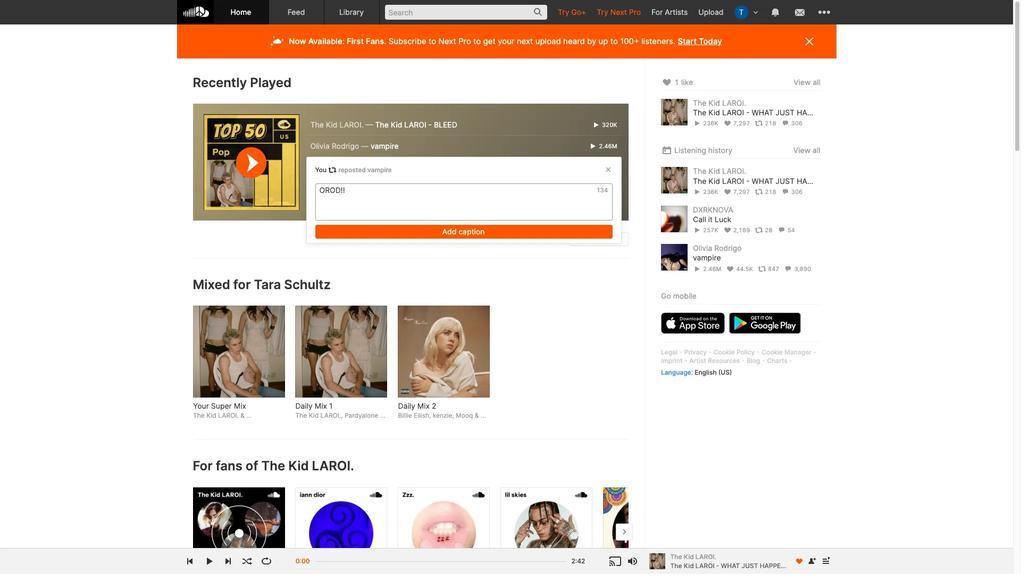 Task type: vqa. For each thing, say whether or not it's contained in the screenshot.


Task type: locate. For each thing, give the bounding box(es) containing it.
olivia rodrigo       — vampire
[[310, 141, 399, 150]]

policy
[[736, 348, 755, 356]]

1 horizontal spatial luck
[[715, 215, 731, 224]]

call down olivia rodrigo       — vampire
[[362, 163, 375, 172]]

1 horizontal spatial cookie
[[761, 348, 783, 356]]

1 horizontal spatial go
[[661, 291, 671, 300]]

call down the dxrknova link
[[693, 215, 706, 224]]

1 inside daily mix 1 the kid laroi., pardyalone & ...
[[329, 402, 333, 411]]

1 vertical spatial call
[[693, 215, 706, 224]]

charts
[[767, 357, 787, 365]]

the kid laroi - what just happened element for the kid laroi. link associated with first "7,297" link
[[661, 99, 687, 126]]

caption text text field
[[315, 183, 612, 221]]

1 vertical spatial for
[[193, 459, 213, 474]]

pro up 100+
[[629, 7, 641, 16]]

1 vertical spatial all
[[813, 146, 820, 155]]

listening
[[674, 146, 706, 155]]

1 ... from the left
[[246, 412, 251, 420]]

0 horizontal spatial pro
[[458, 36, 471, 46]]

0 horizontal spatial cookie
[[713, 348, 735, 356]]

0 horizontal spatial daily
[[295, 402, 313, 411]]

luck up the kid laroi.       — the kid laroi - what just happened
[[384, 163, 401, 172]]

2 all from the top
[[813, 146, 820, 155]]

track stats element
[[693, 118, 820, 129], [693, 186, 820, 198], [693, 225, 820, 236], [693, 263, 820, 275]]

⁃ right manager
[[813, 348, 816, 356]]

0 vertical spatial luck
[[384, 163, 401, 172]]

... up of
[[246, 412, 251, 420]]

daily inside daily mix 2 billie eilish, kenzie, mooq & ...
[[398, 402, 415, 411]]

rodrigo down 2,189 link
[[714, 244, 741, 253]]

imprint link
[[661, 357, 682, 365]]

4 track stats element from the top
[[693, 263, 820, 275]]

1 right the like image
[[674, 78, 679, 87]]

rodrigo for vampire
[[714, 244, 741, 253]]

2 ... from the left
[[386, 412, 391, 420]]

0 horizontal spatial for
[[193, 459, 213, 474]]

for for for artists
[[652, 7, 663, 16]]

— up olivia rodrigo       — vampire
[[366, 120, 373, 129]]

1 horizontal spatial ...
[[386, 412, 391, 420]]

track stats element containing 257k
[[693, 225, 820, 236]]

the kid laroi - what just happened element
[[661, 99, 687, 126], [661, 167, 687, 194], [649, 554, 665, 570]]

0 horizontal spatial olivia
[[310, 141, 330, 150]]

⁃ up artist resources link
[[708, 348, 712, 356]]

upload
[[699, 7, 724, 16]]

218 link for first "7,297" link
[[755, 120, 776, 127]]

the inside daily mix 1 the kid laroi., pardyalone & ...
[[295, 412, 307, 420]]

1 horizontal spatial for
[[652, 7, 663, 16]]

3 track stats element from the top
[[693, 225, 820, 236]]

— down reposted vampire
[[366, 184, 373, 193]]

1 horizontal spatial it
[[708, 215, 712, 224]]

1 vertical spatial 7,297 link
[[723, 188, 750, 196]]

try
[[558, 7, 569, 16], [597, 7, 608, 16]]

& for daily mix 1
[[380, 412, 384, 420]]

imprint
[[661, 357, 682, 365]]

1 horizontal spatial &
[[380, 412, 384, 420]]

olivia rodrigo link
[[693, 244, 741, 253]]

remaining letters progress bar
[[597, 185, 608, 196]]

285k
[[600, 206, 617, 214]]

luck
[[384, 163, 401, 172], [715, 215, 731, 224]]

0 vertical spatial the kid laroi. link
[[693, 98, 746, 107]]

2.46m down the 320k
[[597, 142, 617, 150]]

go left mobile
[[661, 291, 671, 300]]

306 for first "7,297" link
[[791, 120, 802, 127]]

1 vertical spatial vampire
[[368, 166, 392, 174]]

2 & from the left
[[380, 412, 384, 420]]

cookie up charts
[[761, 348, 783, 356]]

1 up laroi.,
[[329, 402, 333, 411]]

mix right super
[[234, 402, 246, 411]]

1
[[674, 78, 679, 87], [329, 402, 333, 411]]

2 view from the top
[[793, 146, 811, 155]]

0 horizontal spatial next
[[438, 36, 456, 46]]

0 horizontal spatial 257k
[[600, 164, 617, 171]]

go
[[576, 235, 586, 244], [661, 291, 671, 300]]

vampire down the kid laroi.       — the kid laroi - bleed
[[371, 141, 399, 150]]

0 horizontal spatial 2.46m
[[597, 142, 617, 150]]

rodrigo up dxrknova       — call it luck
[[332, 141, 359, 150]]

mix up laroi.,
[[315, 402, 327, 411]]

... right mooq
[[481, 412, 486, 420]]

1 vertical spatial luck
[[715, 215, 731, 224]]

236k up listening history
[[703, 120, 718, 127]]

0 horizontal spatial it
[[377, 163, 382, 172]]

0 vertical spatial view
[[793, 78, 811, 87]]

1 vertical spatial rodrigo
[[714, 244, 741, 253]]

what for the bottommost the kid laroi. link
[[721, 562, 740, 570]]

257k up the 134
[[600, 164, 617, 171]]

happened
[[797, 108, 836, 117], [797, 176, 836, 185], [479, 184, 519, 193], [760, 562, 794, 570]]

mix inside daily mix 1 the kid laroi., pardyalone & ...
[[315, 402, 327, 411]]

1 218 link from the top
[[755, 120, 776, 127]]

3 mix from the left
[[417, 402, 430, 411]]

1 horizontal spatial 1
[[674, 78, 679, 87]]

1 306 link from the top
[[781, 120, 802, 127]]

1 daily from the left
[[295, 402, 313, 411]]

2 218 from the top
[[765, 188, 776, 196]]

luck down the dxrknova link
[[715, 215, 731, 224]]

0 horizontal spatial try
[[558, 7, 569, 16]]

1 like
[[674, 78, 693, 87]]

7,297 link up history
[[723, 120, 750, 127]]

1 vertical spatial dxrknova
[[693, 205, 733, 214]]

2 horizontal spatial ...
[[481, 412, 486, 420]]

1 vertical spatial the kid laroi - what just happened element
[[661, 167, 687, 194]]

0 vertical spatial go
[[576, 235, 586, 244]]

— right mc4d
[[335, 205, 342, 214]]

1 218 from the top
[[765, 120, 776, 127]]

0 vertical spatial the kid laroi - what just happened element
[[661, 99, 687, 126]]

view all for listening history
[[793, 146, 820, 155]]

2,189 link
[[723, 227, 750, 234]]

2 try from the left
[[597, 7, 608, 16]]

add caption button
[[315, 225, 612, 239]]

get
[[483, 36, 496, 46]]

0 horizontal spatial ...
[[246, 412, 251, 420]]

artist resources link
[[689, 357, 740, 365]]

mix for daily mix 2
[[417, 402, 430, 411]]

1 vertical spatial 306
[[791, 188, 802, 196]]

mix up eilish,
[[417, 402, 430, 411]]

1 vertical spatial 257k
[[703, 227, 718, 234]]

all for listening history
[[813, 146, 820, 155]]

for left fans on the bottom left
[[193, 459, 213, 474]]

0 vertical spatial 7,297
[[733, 120, 750, 127]]

your super mix element
[[193, 306, 285, 398]]

Search search field
[[385, 5, 547, 20]]

0 vertical spatial 257k
[[600, 164, 617, 171]]

first
[[347, 36, 364, 46]]

olivia up the you
[[310, 141, 330, 150]]

0 vertical spatial 218
[[765, 120, 776, 127]]

1 vertical spatial 218
[[765, 188, 776, 196]]

it
[[377, 163, 382, 172], [708, 215, 712, 224]]

view all for 1 like
[[793, 78, 820, 87]]

— up dxrknova       — call it luck
[[361, 141, 369, 150]]

track stats element for the olivia rodrigo link
[[693, 263, 820, 275]]

just for the kid laroi. link associated with first "7,297" link
[[775, 108, 794, 117]]

mixed
[[193, 277, 230, 293]]

daily
[[295, 402, 313, 411], [398, 402, 415, 411]]

try go+ link
[[553, 0, 592, 24]]

the
[[693, 98, 706, 107], [693, 108, 706, 117], [310, 120, 324, 129], [375, 120, 389, 129], [693, 167, 706, 176], [693, 176, 706, 185], [310, 184, 324, 193], [375, 184, 389, 193], [193, 412, 204, 420], [295, 412, 307, 420], [261, 459, 285, 474], [670, 553, 682, 561], [670, 562, 682, 570]]

2 218 link from the top
[[755, 188, 776, 196]]

track stats element for the kid laroi. link related to first "7,297" link from the bottom of the page
[[693, 186, 820, 198]]

0 horizontal spatial go
[[576, 235, 586, 244]]

0 vertical spatial 306
[[791, 120, 802, 127]]

kid
[[708, 98, 720, 107], [708, 108, 720, 117], [326, 120, 337, 129], [391, 120, 402, 129], [708, 167, 720, 176], [708, 176, 720, 185], [326, 184, 337, 193], [391, 184, 402, 193], [206, 412, 216, 420], [309, 412, 319, 420], [288, 459, 309, 474], [684, 553, 694, 561], [684, 562, 694, 570]]

2 vertical spatial the kid laroi - what just happened link
[[670, 561, 794, 571]]

next up 100+
[[610, 7, 627, 16]]

1 horizontal spatial daily
[[398, 402, 415, 411]]

1 vertical spatial 218 link
[[755, 188, 776, 196]]

it inside dxrknova call it luck
[[708, 215, 712, 224]]

0 vertical spatial dxrknova
[[310, 163, 351, 172]]

3 & from the left
[[475, 412, 479, 420]]

rodrigo inside the olivia rodrigo vampire
[[714, 244, 741, 253]]

what
[[752, 108, 773, 117], [752, 176, 773, 185], [434, 184, 456, 193], [721, 562, 740, 570]]

3 ... from the left
[[481, 412, 486, 420]]

mix inside daily mix 2 billie eilish, kenzie, mooq & ...
[[417, 402, 430, 411]]

218 for first "7,297" link
[[765, 120, 776, 127]]

1 vertical spatial pro
[[458, 36, 471, 46]]

1 vertical spatial 7,297
[[733, 188, 750, 196]]

progress bar
[[315, 556, 566, 574]]

view for history
[[793, 146, 811, 155]]

& inside daily mix 2 billie eilish, kenzie, mooq & ...
[[475, 412, 479, 420]]

dxrknova up the call it luck link
[[693, 205, 733, 214]]

0 horizontal spatial rodrigo
[[332, 141, 359, 150]]

236k up the dxrknova link
[[703, 188, 718, 196]]

dxrknova link
[[693, 205, 733, 214]]

the kid laroi. the kid laroi - what just happened for 218 link for first "7,297" link from the bottom of the page
[[693, 167, 836, 185]]

1 vertical spatial go
[[661, 291, 671, 300]]

0 horizontal spatial mix
[[234, 402, 246, 411]]

218
[[765, 120, 776, 127], [765, 188, 776, 196]]

for
[[652, 7, 663, 16], [193, 459, 213, 474]]

olivia inside the olivia rodrigo vampire
[[693, 244, 712, 253]]

0 horizontal spatial &
[[240, 412, 244, 420]]

mix inside your super mix the kid laroi. & ...
[[234, 402, 246, 411]]

7,297 for first "7,297" link from the bottom of the page
[[733, 188, 750, 196]]

2 view all from the top
[[793, 146, 820, 155]]

1 mix from the left
[[234, 402, 246, 411]]

0 vertical spatial view all
[[793, 78, 820, 87]]

1 view from the top
[[793, 78, 811, 87]]

privacy link
[[684, 348, 707, 356]]

2.46m
[[597, 142, 617, 150], [703, 265, 721, 273]]

⁃ right legal
[[679, 348, 682, 356]]

1 vertical spatial olivia
[[693, 244, 712, 253]]

the kid laroi - what just happened link for 218 link for first "7,297" link from the bottom of the page
[[693, 176, 836, 186]]

0 horizontal spatial call
[[362, 163, 375, 172]]

mix for daily mix 1
[[315, 402, 327, 411]]

1 & from the left
[[240, 412, 244, 420]]

the kid laroi - what just happened element for the kid laroi. link related to first "7,297" link from the bottom of the page
[[661, 167, 687, 194]]

to left the playlist
[[588, 235, 595, 244]]

view for like
[[793, 78, 811, 87]]

- for the kid laroi. link associated with first "7,297" link
[[746, 108, 749, 117]]

1 horizontal spatial try
[[597, 7, 608, 16]]

1 horizontal spatial dxrknova
[[693, 205, 733, 214]]

now
[[289, 36, 306, 46]]

today
[[699, 36, 722, 46]]

⁃ down policy at the bottom of the page
[[741, 357, 745, 365]]

your
[[498, 36, 515, 46]]

1 vertical spatial view
[[793, 146, 811, 155]]

1 vertical spatial 306 link
[[781, 188, 802, 196]]

2 306 link from the top
[[781, 188, 802, 196]]

track stats element for the kid laroi. link associated with first "7,297" link
[[693, 118, 820, 129]]

1 vertical spatial the kid laroi. link
[[693, 167, 746, 176]]

2 track stats element from the top
[[693, 186, 820, 198]]

... inside daily mix 2 billie eilish, kenzie, mooq & ...
[[481, 412, 486, 420]]

artists
[[665, 7, 688, 16]]

cookie up resources
[[713, 348, 735, 356]]

None search field
[[379, 0, 553, 24]]

dxrknova down olivia rodrigo       — vampire
[[310, 163, 351, 172]]

charts link
[[767, 357, 787, 365]]

vampire right reposted
[[368, 166, 392, 174]]

0 vertical spatial 218 link
[[755, 120, 776, 127]]

... inside daily mix 1 the kid laroi., pardyalone & ...
[[386, 412, 391, 420]]

257k down the call it luck link
[[703, 227, 718, 234]]

vampire down the olivia rodrigo link
[[693, 253, 721, 262]]

daily inside daily mix 1 the kid laroi., pardyalone & ...
[[295, 402, 313, 411]]

language:
[[661, 369, 693, 377]]

0 vertical spatial all
[[813, 78, 820, 87]]

2 mix from the left
[[315, 402, 327, 411]]

1 all from the top
[[813, 78, 820, 87]]

1 horizontal spatial call
[[693, 215, 706, 224]]

1 horizontal spatial 257k
[[703, 227, 718, 234]]

mix
[[234, 402, 246, 411], [315, 402, 327, 411], [417, 402, 430, 411]]

happened for the bottommost the kid laroi. link
[[760, 562, 794, 570]]

... left billie in the left of the page
[[386, 412, 391, 420]]

the kid laroi. element
[[193, 487, 285, 574]]

feed
[[288, 7, 305, 16]]

0 vertical spatial the kid laroi. the kid laroi - what just happened
[[693, 98, 836, 117]]

0 vertical spatial for
[[652, 7, 663, 16]]

236k
[[703, 120, 718, 127], [600, 185, 617, 192], [703, 188, 718, 196]]

subscribe
[[389, 36, 426, 46]]

320k
[[600, 121, 617, 129]]

the kid laroi. the kid laroi - what just happened for 218 link related to first "7,297" link
[[693, 98, 836, 117]]

2 vertical spatial vampire
[[693, 253, 721, 262]]

the kid laroi - what just happened link for 218 link related to first "7,297" link
[[693, 108, 836, 118]]

the kid laroi - what just happened link
[[693, 108, 836, 118], [693, 176, 836, 186], [670, 561, 794, 571]]

try left go+
[[558, 7, 569, 16]]

1 vertical spatial 1
[[329, 402, 333, 411]]

rodrigo
[[332, 141, 359, 150], [714, 244, 741, 253]]

cookie manager link
[[761, 348, 811, 356]]

0 vertical spatial 7,297 link
[[723, 120, 750, 127]]

1 vertical spatial it
[[708, 215, 712, 224]]

luck inside dxrknova call it luck
[[715, 215, 731, 224]]

0 horizontal spatial dxrknova
[[310, 163, 351, 172]]

next down 'search' search box
[[438, 36, 456, 46]]

pro
[[629, 7, 641, 16], [458, 36, 471, 46]]

306 for first "7,297" link from the bottom of the page
[[791, 188, 802, 196]]

0 horizontal spatial 1
[[329, 402, 333, 411]]

2.46m down vampire 'link'
[[703, 265, 721, 273]]

home
[[231, 7, 251, 16]]

3,890 link
[[784, 265, 811, 273]]

like
[[681, 78, 693, 87]]

olivia for olivia rodrigo       — vampire
[[310, 141, 330, 150]]

olivia for olivia rodrigo vampire
[[693, 244, 712, 253]]

1 view all from the top
[[793, 78, 820, 87]]

for left artists
[[652, 7, 663, 16]]

just for the kid laroi. link related to first "7,297" link from the bottom of the page
[[775, 176, 794, 185]]

1 horizontal spatial next
[[610, 7, 627, 16]]

7,297
[[733, 120, 750, 127], [733, 188, 750, 196]]

0 vertical spatial olivia
[[310, 141, 330, 150]]

2
[[432, 402, 436, 411]]

track stats element containing 2.46m
[[693, 263, 820, 275]]

pro left get
[[458, 36, 471, 46]]

1 try from the left
[[558, 7, 569, 16]]

1 vertical spatial view all
[[793, 146, 820, 155]]

1 horizontal spatial pro
[[629, 7, 641, 16]]

0 vertical spatial the kid laroi - what just happened link
[[693, 108, 836, 118]]

lil skies element
[[501, 487, 593, 574]]

0 vertical spatial 306 link
[[781, 120, 802, 127]]

7,297 for first "7,297" link
[[733, 120, 750, 127]]

tara schultz's avatar element
[[734, 5, 748, 19]]

2 7,297 from the top
[[733, 188, 750, 196]]

1 horizontal spatial rodrigo
[[714, 244, 741, 253]]

1 horizontal spatial mix
[[315, 402, 327, 411]]

1 vertical spatial the kid laroi. the kid laroi - what just happened
[[693, 167, 836, 185]]

it down the dxrknova link
[[708, 215, 712, 224]]

to right up
[[610, 36, 618, 46]]

the kid laroi. the kid laroi - what just happened
[[693, 98, 836, 117], [693, 167, 836, 185], [670, 553, 794, 570]]

legal link
[[661, 348, 677, 356]]

3,890
[[794, 265, 811, 273]]

next up image
[[819, 555, 832, 568]]

1 306 from the top
[[791, 120, 802, 127]]

1 vertical spatial next
[[438, 36, 456, 46]]

upload link
[[693, 0, 729, 24]]

call
[[362, 163, 375, 172], [693, 215, 706, 224]]

daily mix 2 link
[[398, 401, 490, 412]]

1 horizontal spatial 2.46m
[[703, 265, 721, 273]]

go left the playlist
[[576, 235, 586, 244]]

2 daily from the left
[[398, 402, 415, 411]]

0:00
[[296, 557, 310, 565]]

1 horizontal spatial olivia
[[693, 244, 712, 253]]

dxrknova for —
[[310, 163, 351, 172]]

&
[[240, 412, 244, 420], [380, 412, 384, 420], [475, 412, 479, 420]]

your super mix link
[[193, 401, 285, 412]]

kenzie,
[[433, 412, 454, 420]]

try right go+
[[597, 7, 608, 16]]

next
[[610, 7, 627, 16], [438, 36, 456, 46]]

7,297 link up the dxrknova link
[[723, 188, 750, 196]]

0 vertical spatial call
[[362, 163, 375, 172]]

zzz. element
[[398, 487, 490, 574]]

& inside daily mix 1 the kid laroi., pardyalone & ...
[[380, 412, 384, 420]]

0 vertical spatial 1
[[674, 78, 679, 87]]

2 306 from the top
[[791, 188, 802, 196]]

1 vertical spatial the kid laroi - what just happened link
[[693, 176, 836, 186]]

laroi.
[[722, 98, 746, 107], [340, 120, 364, 129], [722, 167, 746, 176], [340, 184, 364, 193], [218, 412, 238, 420], [312, 459, 354, 474], [696, 553, 716, 561]]

7,297 link
[[723, 120, 750, 127], [723, 188, 750, 196]]

reposted vampire
[[337, 166, 392, 174]]

recently
[[193, 75, 247, 90]]

1 7,297 from the top
[[733, 120, 750, 127]]

& inside your super mix the kid laroi. & ...
[[240, 412, 244, 420]]

upload
[[535, 36, 561, 46]]

blog
[[746, 357, 760, 365]]

try go+
[[558, 7, 586, 16]]

to right subscribe
[[429, 36, 436, 46]]

0 vertical spatial rodrigo
[[332, 141, 359, 150]]

it right reposted
[[377, 163, 382, 172]]

olivia up vampire 'link'
[[693, 244, 712, 253]]

to left get
[[473, 36, 481, 46]]

to
[[429, 36, 436, 46], [473, 36, 481, 46], [610, 36, 618, 46], [588, 235, 595, 244]]

257k
[[600, 164, 617, 171], [703, 227, 718, 234]]

recently played
[[193, 75, 291, 90]]

2 horizontal spatial &
[[475, 412, 479, 420]]

1 track stats element from the top
[[693, 118, 820, 129]]

2 horizontal spatial mix
[[417, 402, 430, 411]]



Task type: describe. For each thing, give the bounding box(es) containing it.
... for daily mix 2
[[481, 412, 486, 420]]

add
[[442, 227, 457, 236]]

306 link for 218 link for first "7,297" link from the bottom of the page
[[781, 188, 802, 196]]

schultz
[[284, 277, 331, 293]]

1 vertical spatial 2.46m
[[703, 265, 721, 273]]

2,189
[[733, 227, 750, 234]]

your super mix the kid laroi. & ...
[[193, 402, 251, 420]]

fans
[[216, 459, 242, 474]]

mc4d       —
[[310, 205, 344, 214]]

tara
[[254, 277, 281, 293]]

history
[[708, 146, 732, 155]]

go for go mobile
[[661, 291, 671, 300]]

0 vertical spatial pro
[[629, 7, 641, 16]]

2 vertical spatial the kid laroi - what just happened element
[[649, 554, 665, 570]]

by
[[587, 36, 596, 46]]

listening history
[[674, 146, 732, 155]]

track stats element for the dxrknova link
[[693, 225, 820, 236]]

feed link
[[269, 0, 324, 24]]

44.5k
[[736, 265, 753, 273]]

start
[[678, 36, 697, 46]]

0 vertical spatial vampire
[[371, 141, 399, 150]]

reposted
[[338, 166, 366, 174]]

44.5k link
[[726, 265, 753, 273]]

54
[[787, 227, 795, 234]]

caption
[[459, 227, 485, 236]]

1 7,297 link from the top
[[723, 120, 750, 127]]

fresh pressed tracks element
[[603, 487, 695, 574]]

⁃ down cookie manager link
[[789, 357, 792, 365]]

⁃ left artist
[[684, 357, 687, 365]]

what for the kid laroi. link related to first "7,297" link from the bottom of the page
[[752, 176, 773, 185]]

for for for fans of the kid laroi.
[[193, 459, 213, 474]]

mooq
[[456, 412, 473, 420]]

go mobile
[[661, 291, 696, 300]]

your
[[193, 402, 209, 411]]

2:42
[[571, 557, 585, 565]]

heard
[[563, 36, 585, 46]]

for artists
[[652, 7, 688, 16]]

⁃ right blog at the bottom right of the page
[[762, 357, 765, 365]]

- for the bottommost the kid laroi. link
[[716, 562, 719, 570]]

vampire inside the olivia rodrigo vampire
[[693, 253, 721, 262]]

218 for first "7,297" link from the bottom of the page
[[765, 188, 776, 196]]

daily for daily mix 2
[[398, 402, 415, 411]]

fans.
[[366, 36, 386, 46]]

laroi. inside your super mix the kid laroi. & ...
[[218, 412, 238, 420]]

artist
[[689, 357, 706, 365]]

olivia rodrigo vampire
[[693, 244, 741, 262]]

... for daily mix 1
[[386, 412, 391, 420]]

eilish,
[[414, 412, 431, 420]]

up
[[599, 36, 608, 46]]

iann dior element
[[295, 487, 387, 574]]

legal ⁃ privacy ⁃ cookie policy ⁃ cookie manager ⁃ imprint ⁃ artist resources ⁃ blog ⁃ charts ⁃ language: english (us)
[[661, 348, 816, 377]]

go to playlist
[[576, 235, 622, 244]]

you
[[315, 166, 327, 174]]

home link
[[214, 0, 269, 24]]

like image
[[661, 76, 672, 89]]

— down olivia rodrigo       — vampire
[[353, 163, 360, 172]]

just for the bottommost the kid laroi. link
[[742, 562, 758, 570]]

legal
[[661, 348, 677, 356]]

daily mix 2 element
[[398, 306, 490, 398]]

library link
[[324, 0, 379, 24]]

now available: first fans. subscribe to next pro to get your next upload heard by up to 100+ listeners. start today
[[289, 36, 722, 46]]

dxrknova call it luck
[[693, 205, 733, 224]]

the kid laroi.       — the kid laroi - what just happened
[[310, 184, 519, 193]]

2 vertical spatial the kid laroi. link
[[670, 553, 789, 562]]

134
[[597, 186, 608, 194]]

english
[[694, 369, 716, 377]]

what for the kid laroi. link associated with first "7,297" link
[[752, 108, 773, 117]]

mc4d
[[310, 205, 333, 214]]

the kid laroi.       — the kid laroi - bleed
[[310, 120, 457, 129]]

vampire element
[[661, 244, 687, 271]]

54 link
[[777, 227, 795, 234]]

0 vertical spatial 2.46m
[[597, 142, 617, 150]]

call it luck link
[[693, 215, 731, 225]]

... inside your super mix the kid laroi. & ...
[[246, 412, 251, 420]]

236k for the kid laroi. link associated with first "7,297" link's the kid laroi - what just happened element
[[703, 120, 718, 127]]

mixed for tara schultz
[[193, 277, 331, 293]]

rodrigo for —
[[332, 141, 359, 150]]

- for the kid laroi. link related to first "7,297" link from the bottom of the page
[[746, 176, 749, 185]]

mobile
[[673, 291, 696, 300]]

the inside your super mix the kid laroi. & ...
[[193, 412, 204, 420]]

daily mix 1 link
[[295, 401, 387, 412]]

(us)
[[718, 369, 732, 377]]

kid inside daily mix 1 the kid laroi., pardyalone & ...
[[309, 412, 319, 420]]

listeners.
[[641, 36, 676, 46]]

go for go to playlist
[[576, 235, 586, 244]]

2 vertical spatial the kid laroi. the kid laroi - what just happened
[[670, 553, 794, 570]]

happened for the kid laroi. link associated with first "7,297" link
[[797, 108, 836, 117]]

dxrknova for call
[[693, 205, 733, 214]]

the kid laroi. link for first "7,297" link
[[693, 98, 746, 107]]

⁃ up blog at the bottom right of the page
[[756, 348, 760, 356]]

played
[[250, 75, 291, 90]]

236k for the kid laroi. link related to first "7,297" link from the bottom of the page's the kid laroi - what just happened element
[[703, 188, 718, 196]]

add caption
[[442, 227, 485, 236]]

0 vertical spatial next
[[610, 7, 627, 16]]

go+
[[571, 7, 586, 16]]

pardyalone
[[345, 412, 378, 420]]

manager
[[784, 348, 811, 356]]

of
[[246, 459, 258, 474]]

1 cookie from the left
[[713, 348, 735, 356]]

billie
[[398, 412, 412, 420]]

& for daily mix 2
[[475, 412, 479, 420]]

daily mix 1 element
[[295, 306, 387, 398]]

for fans of the kid laroi.
[[193, 459, 354, 474]]

all for 1 like
[[813, 78, 820, 87]]

vampire link
[[693, 253, 721, 263]]

happened for the kid laroi. link related to first "7,297" link from the bottom of the page
[[797, 176, 836, 185]]

236k up 285k at the top
[[600, 185, 617, 192]]

daily for daily mix 1
[[295, 402, 313, 411]]

try next pro
[[597, 7, 641, 16]]

306 link for 218 link related to first "7,297" link
[[781, 120, 802, 127]]

2 cookie from the left
[[761, 348, 783, 356]]

try next pro link
[[592, 0, 646, 24]]

847
[[768, 265, 779, 273]]

pop element
[[203, 114, 299, 210]]

the kid laroi. link for first "7,297" link from the bottom of the page
[[693, 167, 746, 176]]

privacy
[[684, 348, 707, 356]]

218 link for first "7,297" link from the bottom of the page
[[755, 188, 776, 196]]

go to playlist link
[[570, 233, 628, 246]]

super
[[211, 402, 232, 411]]

try for try next pro
[[597, 7, 608, 16]]

daily mix 2 billie eilish, kenzie, mooq & ...
[[398, 402, 486, 420]]

call it luck element
[[661, 206, 687, 232]]

0 vertical spatial it
[[377, 163, 382, 172]]

100+
[[620, 36, 639, 46]]

calendar image
[[661, 144, 672, 157]]

cookie policy link
[[713, 348, 755, 356]]

dxrknova       — call it luck
[[310, 163, 401, 172]]

call inside dxrknova call it luck
[[693, 215, 706, 224]]

bleed
[[434, 120, 457, 129]]

next
[[517, 36, 533, 46]]

try for try go+
[[558, 7, 569, 16]]

library
[[339, 7, 364, 16]]

available:
[[308, 36, 345, 46]]

2 7,297 link from the top
[[723, 188, 750, 196]]

kid inside your super mix the kid laroi. & ...
[[206, 412, 216, 420]]

0 horizontal spatial luck
[[384, 163, 401, 172]]



